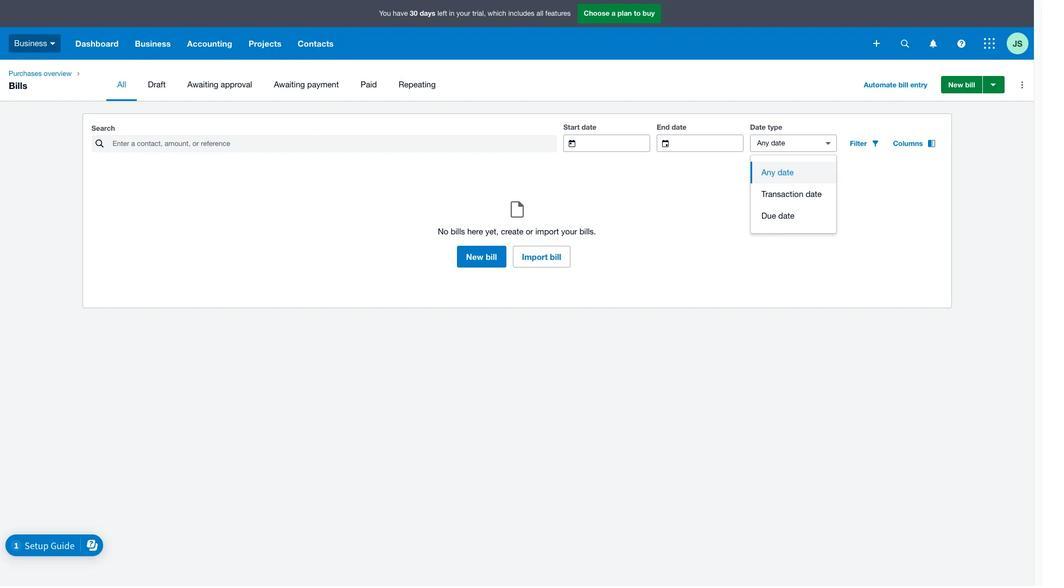 Task type: vqa. For each thing, say whether or not it's contained in the screenshot.
Updates
no



Task type: locate. For each thing, give the bounding box(es) containing it.
dashboard link
[[67, 27, 127, 60]]

new
[[949, 80, 964, 89], [466, 252, 484, 262]]

svg image inside business popup button
[[50, 42, 55, 45]]

list box containing any date
[[751, 155, 837, 234]]

0 horizontal spatial new bill
[[466, 252, 497, 262]]

svg image left js
[[985, 38, 996, 49]]

bill right the entry
[[966, 80, 976, 89]]

your left bills.
[[562, 227, 578, 236]]

list box
[[751, 155, 837, 234]]

a
[[612, 9, 616, 18]]

bill for new bill button inside 'bills' navigation
[[966, 80, 976, 89]]

to
[[634, 9, 641, 18]]

awaiting left approval
[[187, 80, 219, 89]]

business button up the draft
[[127, 27, 179, 60]]

1 horizontal spatial new bill
[[949, 80, 976, 89]]

js button
[[1007, 27, 1035, 60]]

0 horizontal spatial awaiting
[[187, 80, 219, 89]]

new right the entry
[[949, 80, 964, 89]]

bill for the leftmost new bill button
[[486, 252, 497, 262]]

new bill for new bill button inside 'bills' navigation
[[949, 80, 976, 89]]

svg image up "automate"
[[874, 40, 880, 47]]

date for transaction date
[[806, 190, 822, 199]]

svg image
[[901, 39, 909, 48], [930, 39, 937, 48], [958, 39, 966, 48], [50, 42, 55, 45]]

date inside 'button'
[[778, 168, 794, 177]]

1 horizontal spatial awaiting
[[274, 80, 305, 89]]

includes
[[509, 9, 535, 18]]

End date field
[[678, 135, 743, 152]]

left
[[438, 9, 447, 18]]

you
[[379, 9, 391, 18]]

accounting
[[187, 39, 232, 48]]

1 horizontal spatial business button
[[127, 27, 179, 60]]

choose a plan to buy
[[584, 9, 655, 18]]

0 vertical spatial new
[[949, 80, 964, 89]]

svg image
[[985, 38, 996, 49], [874, 40, 880, 47]]

date right the end
[[672, 123, 687, 131]]

end date
[[657, 123, 687, 131]]

buy
[[643, 9, 655, 18]]

bill inside "popup button"
[[899, 80, 909, 89]]

1 vertical spatial new bill button
[[457, 246, 507, 268]]

navigation
[[67, 27, 866, 60]]

projects
[[249, 39, 282, 48]]

all link
[[106, 68, 137, 101]]

awaiting for awaiting payment
[[274, 80, 305, 89]]

1 horizontal spatial your
[[562, 227, 578, 236]]

which
[[488, 9, 507, 18]]

columns button
[[887, 135, 943, 152]]

repeating link
[[388, 68, 447, 101]]

your right in
[[457, 9, 471, 18]]

1 vertical spatial your
[[562, 227, 578, 236]]

awaiting payment link
[[263, 68, 350, 101]]

new bill for the leftmost new bill button
[[466, 252, 497, 262]]

menu containing all
[[106, 68, 849, 101]]

filter button
[[844, 135, 887, 152]]

type
[[768, 123, 783, 131]]

0 horizontal spatial your
[[457, 9, 471, 18]]

search
[[92, 124, 115, 133]]

date
[[582, 123, 597, 131], [672, 123, 687, 131], [778, 168, 794, 177], [806, 190, 822, 199], [779, 211, 795, 221]]

date right start
[[582, 123, 597, 131]]

payment
[[307, 80, 339, 89]]

in
[[449, 9, 455, 18]]

0 vertical spatial your
[[457, 9, 471, 18]]

date type
[[751, 123, 783, 131]]

import bill
[[522, 252, 562, 262]]

menu
[[106, 68, 849, 101]]

0 horizontal spatial new
[[466, 252, 484, 262]]

2 business button from the left
[[127, 27, 179, 60]]

0 horizontal spatial business
[[14, 38, 47, 48]]

approval
[[221, 80, 252, 89]]

Date type field
[[751, 135, 817, 152]]

1 horizontal spatial business
[[135, 39, 171, 48]]

due date button
[[751, 205, 837, 227]]

new bill down here
[[466, 252, 497, 262]]

business
[[14, 38, 47, 48], [135, 39, 171, 48]]

new bill
[[949, 80, 976, 89], [466, 252, 497, 262]]

0 vertical spatial new bill
[[949, 80, 976, 89]]

date for any date
[[778, 168, 794, 177]]

bill left the entry
[[899, 80, 909, 89]]

business up purchases
[[14, 38, 47, 48]]

1 vertical spatial new bill
[[466, 252, 497, 262]]

all
[[117, 80, 126, 89]]

automate
[[864, 80, 897, 89]]

purchases
[[9, 70, 42, 78]]

import
[[536, 227, 559, 236]]

new inside 'bills' navigation
[[949, 80, 964, 89]]

awaiting
[[187, 80, 219, 89], [274, 80, 305, 89]]

date right the due
[[779, 211, 795, 221]]

new bill button
[[942, 76, 983, 93], [457, 246, 507, 268]]

0 horizontal spatial business button
[[0, 27, 67, 60]]

1 awaiting from the left
[[187, 80, 219, 89]]

all
[[537, 9, 544, 18]]

new bill button right the entry
[[942, 76, 983, 93]]

new bill inside 'bills' navigation
[[949, 80, 976, 89]]

transaction date button
[[751, 184, 837, 205]]

your
[[457, 9, 471, 18], [562, 227, 578, 236]]

business inside navigation
[[135, 39, 171, 48]]

import bill button
[[513, 246, 571, 268]]

business button
[[0, 27, 67, 60], [127, 27, 179, 60]]

business up the draft
[[135, 39, 171, 48]]

2 awaiting from the left
[[274, 80, 305, 89]]

columns
[[894, 139, 924, 148]]

yet,
[[486, 227, 499, 236]]

start
[[564, 123, 580, 131]]

bill
[[899, 80, 909, 89], [966, 80, 976, 89], [486, 252, 497, 262], [550, 252, 562, 262]]

due date
[[762, 211, 795, 221]]

date down any date 'button'
[[806, 190, 822, 199]]

group
[[751, 155, 837, 234]]

new down here
[[466, 252, 484, 262]]

bill right import in the right of the page
[[550, 252, 562, 262]]

1 vertical spatial new
[[466, 252, 484, 262]]

banner
[[0, 0, 1035, 60]]

new bill button down here
[[457, 246, 507, 268]]

business button up purchases overview
[[0, 27, 67, 60]]

awaiting left payment
[[274, 80, 305, 89]]

date right any
[[778, 168, 794, 177]]

trial,
[[473, 9, 486, 18]]

1 horizontal spatial new bill button
[[942, 76, 983, 93]]

navigation containing dashboard
[[67, 27, 866, 60]]

choose
[[584, 9, 610, 18]]

new bill right the entry
[[949, 80, 976, 89]]

1 horizontal spatial new
[[949, 80, 964, 89]]

0 vertical spatial new bill button
[[942, 76, 983, 93]]

transaction
[[762, 190, 804, 199]]

bill down yet,
[[486, 252, 497, 262]]

repeating
[[399, 80, 436, 89]]

bills.
[[580, 227, 596, 236]]



Task type: describe. For each thing, give the bounding box(es) containing it.
draft
[[148, 80, 166, 89]]

any date button
[[751, 162, 837, 184]]

here
[[468, 227, 483, 236]]

projects button
[[241, 27, 290, 60]]

overflow menu image
[[1012, 74, 1034, 96]]

Search field
[[112, 136, 557, 152]]

accounting button
[[179, 27, 241, 60]]

dashboard
[[75, 39, 119, 48]]

js
[[1013, 38, 1023, 48]]

filter
[[850, 139, 868, 148]]

navigation inside banner
[[67, 27, 866, 60]]

no
[[438, 227, 449, 236]]

bills navigation
[[0, 60, 1035, 101]]

bill for import bill button
[[550, 252, 562, 262]]

end
[[657, 123, 670, 131]]

your inside you have 30 days left in your trial, which includes all features
[[457, 9, 471, 18]]

1 business button from the left
[[0, 27, 67, 60]]

transaction date
[[762, 190, 822, 199]]

date for due date
[[779, 211, 795, 221]]

automate bill entry
[[864, 80, 928, 89]]

days
[[420, 9, 436, 18]]

no bills here yet, create or import your bills.
[[438, 227, 596, 236]]

import
[[522, 252, 548, 262]]

0 horizontal spatial new bill button
[[457, 246, 507, 268]]

new bill button inside 'bills' navigation
[[942, 76, 983, 93]]

entry
[[911, 80, 928, 89]]

date
[[751, 123, 766, 131]]

30
[[410, 9, 418, 18]]

start date
[[564, 123, 597, 131]]

bills
[[9, 80, 27, 91]]

plan
[[618, 9, 632, 18]]

draft link
[[137, 68, 177, 101]]

paid
[[361, 80, 377, 89]]

any date
[[762, 168, 794, 177]]

due
[[762, 211, 777, 221]]

1 horizontal spatial svg image
[[985, 38, 996, 49]]

menu inside 'bills' navigation
[[106, 68, 849, 101]]

Start date field
[[584, 135, 650, 152]]

awaiting approval link
[[177, 68, 263, 101]]

bill for automate bill entry "popup button"
[[899, 80, 909, 89]]

date for start date
[[582, 123, 597, 131]]

group containing any date
[[751, 155, 837, 234]]

contacts button
[[290, 27, 342, 60]]

overview
[[44, 70, 72, 78]]

create
[[501, 227, 524, 236]]

automate bill entry button
[[858, 76, 935, 93]]

bills
[[451, 227, 465, 236]]

contacts
[[298, 39, 334, 48]]

purchases overview link
[[4, 68, 76, 79]]

purchases overview
[[9, 70, 72, 78]]

awaiting approval
[[187, 80, 252, 89]]

awaiting for awaiting approval
[[187, 80, 219, 89]]

banner containing js
[[0, 0, 1035, 60]]

any
[[762, 168, 776, 177]]

features
[[546, 9, 571, 18]]

0 horizontal spatial svg image
[[874, 40, 880, 47]]

you have 30 days left in your trial, which includes all features
[[379, 9, 571, 18]]

paid link
[[350, 68, 388, 101]]

awaiting payment
[[274, 80, 339, 89]]

or
[[526, 227, 534, 236]]

have
[[393, 9, 408, 18]]

date for end date
[[672, 123, 687, 131]]



